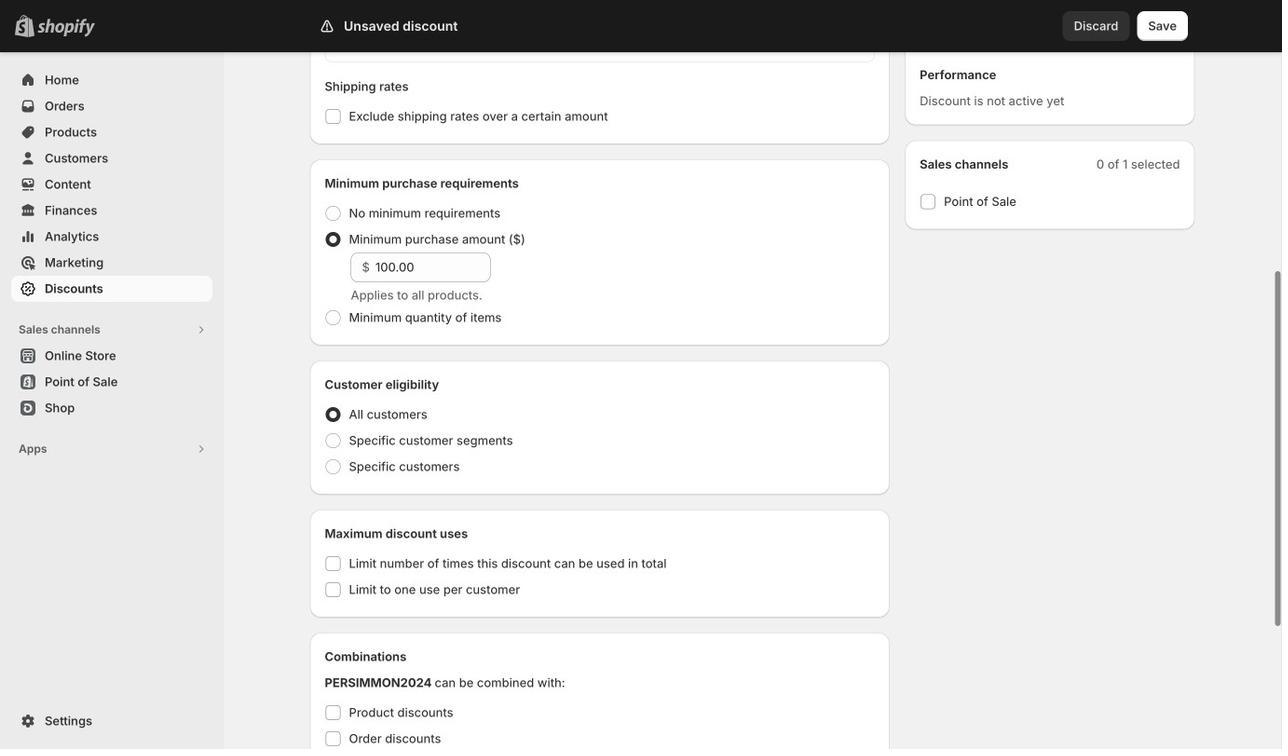 Task type: describe. For each thing, give the bounding box(es) containing it.
shopify image
[[37, 18, 95, 37]]



Task type: locate. For each thing, give the bounding box(es) containing it.
0.00 text field
[[375, 253, 491, 282]]



Task type: vqa. For each thing, say whether or not it's contained in the screenshot.
Shopify image
yes



